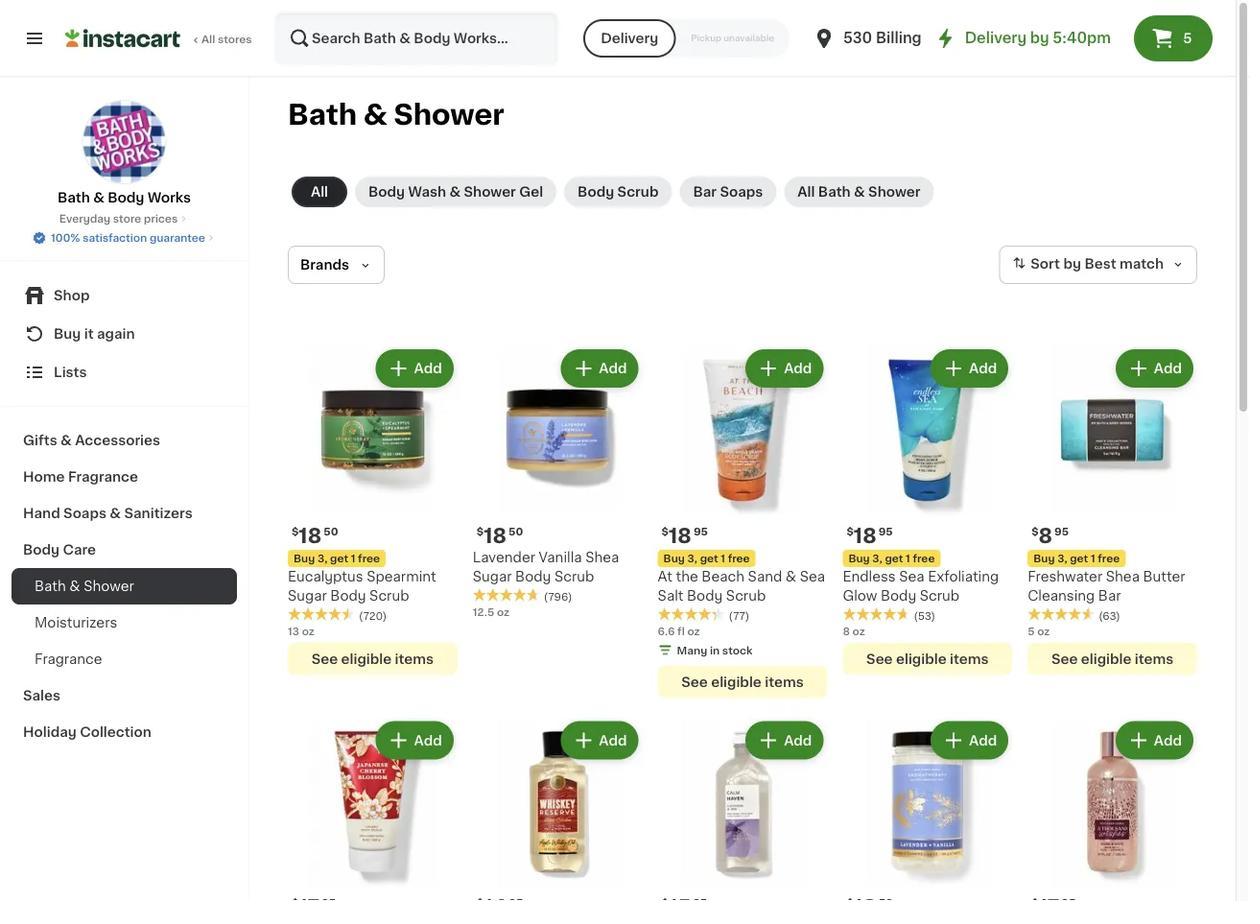 Task type: vqa. For each thing, say whether or not it's contained in the screenshot.


Task type: describe. For each thing, give the bounding box(es) containing it.
shop link
[[12, 276, 237, 315]]

buy 3, get 1 free for spearmint
[[294, 553, 380, 564]]

95 for at
[[694, 526, 708, 537]]

body care
[[23, 543, 96, 557]]

hand soaps & sanitizers
[[23, 507, 193, 520]]

endless sea exfoliating glow body scrub
[[843, 570, 999, 602]]

beach
[[702, 570, 745, 583]]

brands
[[300, 258, 349, 272]]

eucalyptus
[[288, 570, 363, 583]]

in
[[710, 645, 720, 655]]

eligible for body
[[341, 652, 392, 665]]

scrub inside endless sea exfoliating glow body scrub
[[920, 589, 960, 602]]

sugar inside eucalyptus spearmint sugar body scrub
[[288, 589, 327, 602]]

moisturizers link
[[12, 605, 237, 641]]

1 for shea
[[1091, 553, 1096, 564]]

body inside eucalyptus spearmint sugar body scrub
[[330, 589, 366, 602]]

everyday store prices
[[59, 214, 178, 224]]

8 inside product 'group'
[[1039, 525, 1053, 545]]

all for all stores
[[202, 34, 215, 45]]

lists
[[54, 366, 87, 379]]

get for shea
[[1070, 553, 1088, 564]]

collection
[[80, 725, 151, 739]]

12.5 oz
[[473, 606, 510, 617]]

oz for $ 18 50
[[302, 625, 315, 636]]

bath & body works
[[58, 191, 191, 204]]

fl
[[678, 626, 685, 636]]

sales
[[23, 689, 60, 702]]

$ 8 95
[[1032, 525, 1069, 545]]

home fragrance
[[23, 470, 138, 484]]

eucalyptus spearmint sugar body scrub
[[288, 570, 436, 602]]

sanitizers
[[124, 507, 193, 520]]

bath & shower link
[[12, 568, 237, 605]]

gifts
[[23, 434, 57, 447]]

buy left it
[[54, 327, 81, 341]]

buy for eucalyptus spearmint sugar body scrub
[[294, 553, 315, 564]]

see eligible items button for bar
[[1028, 642, 1198, 675]]

many
[[677, 645, 708, 655]]

all stores
[[202, 34, 252, 45]]

buy 3, get 1 free for the
[[664, 553, 750, 564]]

satisfaction
[[83, 233, 147, 243]]

gifts & accessories link
[[12, 422, 237, 459]]

oz right fl
[[688, 626, 700, 636]]

eligible for cleansing
[[1081, 652, 1132, 665]]

eligible for glow
[[896, 652, 947, 665]]

scrub inside lavender vanilla shea sugar body scrub
[[555, 570, 594, 583]]

accessories
[[75, 434, 160, 447]]

Search field
[[276, 13, 557, 63]]

$ 18 50 for lavender
[[477, 525, 523, 545]]

soaps for hand
[[63, 507, 106, 520]]

& inside at the beach sand & sea salt body scrub
[[786, 570, 797, 583]]

delivery by 5:40pm link
[[934, 27, 1111, 50]]

body up store
[[108, 191, 144, 204]]

everyday
[[59, 214, 110, 224]]

delivery button
[[584, 19, 676, 58]]

care
[[63, 543, 96, 557]]

1 for the
[[721, 553, 726, 564]]

cleansing
[[1028, 589, 1095, 602]]

bar inside freshwater shea butter cleansing bar
[[1099, 589, 1121, 602]]

5:40pm
[[1053, 31, 1111, 45]]

sea inside endless sea exfoliating glow body scrub
[[899, 570, 925, 583]]

sugar inside lavender vanilla shea sugar body scrub
[[473, 570, 512, 583]]

all for all bath & shower
[[798, 185, 815, 199]]

many in stock
[[677, 645, 753, 655]]

holiday collection
[[23, 725, 151, 739]]

freshwater
[[1028, 570, 1103, 583]]

(796)
[[544, 591, 572, 602]]

body scrub
[[578, 185, 659, 199]]

freshwater shea butter cleansing bar
[[1028, 570, 1186, 602]]

(63)
[[1099, 610, 1121, 621]]

all bath & shower
[[798, 185, 921, 199]]

bath & body works link
[[58, 100, 191, 207]]

at
[[658, 570, 673, 583]]

body inside lavender vanilla shea sugar body scrub
[[515, 570, 551, 583]]

shea inside lavender vanilla shea sugar body scrub
[[586, 551, 619, 564]]

best match
[[1085, 257, 1164, 271]]

13
[[288, 625, 299, 636]]

body down hand
[[23, 543, 60, 557]]

5 oz
[[1028, 626, 1050, 636]]

sea inside at the beach sand & sea salt body scrub
[[800, 570, 825, 583]]

stock
[[722, 645, 753, 655]]

exfoliating
[[928, 570, 999, 583]]

sand
[[748, 570, 782, 583]]

(53)
[[914, 610, 936, 621]]

delivery for delivery by 5:40pm
[[965, 31, 1027, 45]]

50 for 3,
[[324, 526, 338, 537]]

service type group
[[584, 19, 790, 58]]

endless
[[843, 570, 896, 583]]

body care link
[[12, 532, 237, 568]]

8 oz
[[843, 625, 865, 636]]

lavender vanilla shea sugar body scrub
[[473, 551, 619, 583]]

18 for endless sea exfoliating glow body scrub
[[854, 525, 877, 545]]

100%
[[51, 233, 80, 243]]

sort
[[1031, 257, 1060, 271]]

(77)
[[729, 610, 750, 621]]

5 for 5 oz
[[1028, 626, 1035, 636]]

body scrub link
[[564, 177, 672, 207]]

gifts & accessories
[[23, 434, 160, 447]]

0 horizontal spatial 8
[[843, 625, 850, 636]]

(720)
[[359, 610, 387, 621]]

see for eucalyptus spearmint sugar body scrub
[[312, 652, 338, 665]]

1 horizontal spatial bath & shower
[[288, 101, 505, 129]]

get for the
[[700, 553, 718, 564]]

holiday collection link
[[12, 714, 237, 750]]

$ for eucalyptus spearmint sugar body scrub
[[292, 526, 299, 537]]

glow
[[843, 589, 877, 602]]

free for sea
[[913, 553, 935, 564]]

see for freshwater shea butter cleansing bar
[[1052, 652, 1078, 665]]

see eligible items button for scrub
[[288, 642, 458, 675]]

18 for at the beach sand & sea salt body scrub
[[669, 525, 692, 545]]

18 for eucalyptus spearmint sugar body scrub
[[299, 525, 322, 545]]

wash
[[408, 185, 446, 199]]

salt
[[658, 589, 684, 602]]

delivery by 5:40pm
[[965, 31, 1111, 45]]

it
[[84, 327, 94, 341]]

see eligible items for &
[[682, 675, 804, 688]]

lists link
[[12, 353, 237, 392]]

the
[[676, 570, 698, 583]]

free for spearmint
[[358, 553, 380, 564]]

see eligible items for scrub
[[312, 652, 434, 665]]

see eligible items for body
[[867, 652, 989, 665]]

2 $ from the left
[[477, 526, 484, 537]]

holiday
[[23, 725, 77, 739]]

0 vertical spatial bar
[[693, 185, 717, 199]]

gel
[[519, 185, 543, 199]]

see eligible items for bar
[[1052, 652, 1174, 665]]



Task type: locate. For each thing, give the bounding box(es) containing it.
50
[[324, 526, 338, 537], [509, 526, 523, 537]]

by inside field
[[1064, 257, 1081, 271]]

buy 3, get 1 free up "freshwater"
[[1034, 553, 1120, 564]]

bath & body works logo image
[[82, 100, 166, 184]]

3 $ from the left
[[847, 526, 854, 537]]

free for shea
[[1098, 553, 1120, 564]]

by
[[1030, 31, 1049, 45], [1064, 257, 1081, 271]]

product group containing 8
[[1028, 345, 1198, 675]]

all for all
[[311, 185, 328, 199]]

18 up the
[[669, 525, 692, 545]]

sea up (53)
[[899, 570, 925, 583]]

1 up eucalyptus spearmint sugar body scrub
[[351, 553, 355, 564]]

None search field
[[274, 12, 559, 65]]

2 $ 18 95 from the left
[[662, 525, 708, 545]]

soaps for bar
[[720, 185, 763, 199]]

1 horizontal spatial bar
[[1099, 589, 1121, 602]]

$ 18 50 for buy
[[292, 525, 338, 545]]

95 up "freshwater"
[[1055, 526, 1069, 537]]

1
[[351, 553, 355, 564], [906, 553, 911, 564], [721, 553, 726, 564], [1091, 553, 1096, 564]]

$ 18 95 for endless
[[847, 525, 893, 545]]

0 horizontal spatial 5
[[1028, 626, 1035, 636]]

butter
[[1143, 570, 1186, 583]]

fragrance up the hand soaps & sanitizers
[[68, 470, 138, 484]]

oz right 12.5
[[497, 606, 510, 617]]

1 vertical spatial 8
[[843, 625, 850, 636]]

free up freshwater shea butter cleansing bar
[[1098, 553, 1120, 564]]

sales link
[[12, 678, 237, 714]]

1 up beach
[[721, 553, 726, 564]]

soaps inside bar soaps link
[[720, 185, 763, 199]]

0 horizontal spatial bar
[[693, 185, 717, 199]]

buy for endless sea exfoliating glow body scrub
[[849, 553, 870, 564]]

0 horizontal spatial sugar
[[288, 589, 327, 602]]

by for delivery
[[1030, 31, 1049, 45]]

1 horizontal spatial sugar
[[473, 570, 512, 583]]

0 vertical spatial 8
[[1039, 525, 1053, 545]]

$ up "freshwater"
[[1032, 526, 1039, 537]]

soaps inside hand soaps & sanitizers link
[[63, 507, 106, 520]]

0 vertical spatial 5
[[1183, 32, 1192, 45]]

get for spearmint
[[330, 553, 348, 564]]

$ 18 95
[[847, 525, 893, 545], [662, 525, 708, 545]]

6.6
[[658, 626, 675, 636]]

1 horizontal spatial by
[[1064, 257, 1081, 271]]

0 horizontal spatial $ 18 50
[[292, 525, 338, 545]]

$ inside $ 8 95
[[1032, 526, 1039, 537]]

2 95 from the left
[[694, 526, 708, 537]]

1 up endless sea exfoliating glow body scrub
[[906, 553, 911, 564]]

0 horizontal spatial bath & shower
[[35, 580, 134, 593]]

add
[[414, 362, 442, 375], [599, 362, 627, 375], [784, 362, 812, 375], [969, 362, 997, 375], [1154, 362, 1182, 375], [414, 733, 442, 747], [599, 733, 627, 747], [784, 733, 812, 747], [969, 733, 997, 747], [1154, 733, 1182, 747]]

delivery inside delivery button
[[601, 32, 659, 45]]

1 buy 3, get 1 free from the left
[[294, 553, 380, 564]]

3, for endless
[[873, 553, 883, 564]]

0 horizontal spatial $ 18 95
[[662, 525, 708, 545]]

oz for $ 8 95
[[1038, 626, 1050, 636]]

$ 18 50 up lavender
[[477, 525, 523, 545]]

sugar down eucalyptus
[[288, 589, 327, 602]]

see for at the beach sand & sea salt body scrub
[[682, 675, 708, 688]]

oz down glow
[[853, 625, 865, 636]]

buy 3, get 1 free inside product 'group'
[[1034, 553, 1120, 564]]

fragrance link
[[12, 641, 237, 678]]

$ 18 95 for at
[[662, 525, 708, 545]]

1 horizontal spatial sea
[[899, 570, 925, 583]]

buy up endless
[[849, 553, 870, 564]]

get
[[330, 553, 348, 564], [885, 553, 903, 564], [700, 553, 718, 564], [1070, 553, 1088, 564]]

delivery inside delivery by 5:40pm link
[[965, 31, 1027, 45]]

1 vertical spatial 5
[[1028, 626, 1035, 636]]

bath
[[288, 101, 357, 129], [818, 185, 851, 199], [58, 191, 90, 204], [35, 580, 66, 593]]

free up beach
[[728, 553, 750, 564]]

2 1 from the left
[[906, 553, 911, 564]]

1 horizontal spatial $ 18 95
[[847, 525, 893, 545]]

1 for spearmint
[[351, 553, 355, 564]]

see down cleansing
[[1052, 652, 1078, 665]]

2 sea from the left
[[800, 570, 825, 583]]

scrub down the vanilla
[[555, 570, 594, 583]]

2 free from the left
[[913, 553, 935, 564]]

1 horizontal spatial all
[[311, 185, 328, 199]]

sea right sand
[[800, 570, 825, 583]]

$ 18 95 up endless
[[847, 525, 893, 545]]

1 vertical spatial bath & shower
[[35, 580, 134, 593]]

buy 3, get 1 free up endless
[[849, 553, 935, 564]]

buy 3, get 1 free up beach
[[664, 553, 750, 564]]

2 horizontal spatial 95
[[1055, 526, 1069, 537]]

body left the wash
[[369, 185, 405, 199]]

18 up lavender
[[484, 525, 507, 545]]

1 $ from the left
[[292, 526, 299, 537]]

items for endless sea exfoliating glow body scrub
[[950, 652, 989, 665]]

4 $ from the left
[[662, 526, 669, 537]]

all stores link
[[65, 12, 253, 65]]

12.5
[[473, 606, 494, 617]]

4 buy 3, get 1 free from the left
[[1034, 553, 1120, 564]]

1 $ 18 95 from the left
[[847, 525, 893, 545]]

body wash & shower gel
[[369, 185, 543, 199]]

oz for $ 18 95
[[853, 625, 865, 636]]

scrub up (53)
[[920, 589, 960, 602]]

oz down cleansing
[[1038, 626, 1050, 636]]

3, up the
[[688, 553, 698, 564]]

3 1 from the left
[[721, 553, 726, 564]]

50 up eucalyptus
[[324, 526, 338, 537]]

$ for at the beach sand & sea salt body scrub
[[662, 526, 669, 537]]

body inside endless sea exfoliating glow body scrub
[[881, 589, 917, 602]]

sea
[[899, 570, 925, 583], [800, 570, 825, 583]]

1 50 from the left
[[324, 526, 338, 537]]

moisturizers
[[35, 616, 117, 630]]

get up beach
[[700, 553, 718, 564]]

by right sort
[[1064, 257, 1081, 271]]

1 get from the left
[[330, 553, 348, 564]]

match
[[1120, 257, 1164, 271]]

18 up endless
[[854, 525, 877, 545]]

3, for eucalyptus
[[318, 553, 328, 564]]

home
[[23, 470, 65, 484]]

body down eucalyptus
[[330, 589, 366, 602]]

95 up the
[[694, 526, 708, 537]]

fragrance down moisturizers on the bottom left of page
[[35, 653, 102, 666]]

$ 18 50 up eucalyptus
[[292, 525, 338, 545]]

shower
[[394, 101, 505, 129], [464, 185, 516, 199], [869, 185, 921, 199], [84, 580, 134, 593]]

everyday store prices link
[[59, 211, 189, 226]]

1 horizontal spatial 5
[[1183, 32, 1192, 45]]

body up (796)
[[515, 570, 551, 583]]

scrub up (77)
[[726, 589, 766, 602]]

see eligible items down (63)
[[1052, 652, 1174, 665]]

get up endless
[[885, 553, 903, 564]]

1 vertical spatial sugar
[[288, 589, 327, 602]]

3, for freshwater
[[1058, 553, 1068, 564]]

best
[[1085, 257, 1117, 271]]

sugar down lavender
[[473, 570, 512, 583]]

eligible down (53)
[[896, 652, 947, 665]]

body right gel
[[578, 185, 614, 199]]

shea up (63)
[[1106, 570, 1140, 583]]

body down the
[[687, 589, 723, 602]]

see eligible items down (53)
[[867, 652, 989, 665]]

scrub down 'spearmint'
[[370, 589, 409, 602]]

vanilla
[[539, 551, 582, 564]]

95 for endless
[[879, 526, 893, 537]]

1 3, from the left
[[318, 553, 328, 564]]

4 18 from the left
[[669, 525, 692, 545]]

3 3, from the left
[[688, 553, 698, 564]]

free up eucalyptus spearmint sugar body scrub
[[358, 553, 380, 564]]

eligible down (720)
[[341, 652, 392, 665]]

8
[[1039, 525, 1053, 545], [843, 625, 850, 636]]

2 buy 3, get 1 free from the left
[[849, 553, 935, 564]]

0 horizontal spatial 95
[[694, 526, 708, 537]]

see eligible items button down stock
[[658, 665, 828, 698]]

1 vertical spatial by
[[1064, 257, 1081, 271]]

5 $ from the left
[[1032, 526, 1039, 537]]

oz right 13
[[302, 625, 315, 636]]

100% satisfaction guarantee
[[51, 233, 205, 243]]

bar up (63)
[[1099, 589, 1121, 602]]

530 billingsley road
[[844, 31, 995, 45]]

1 1 from the left
[[351, 553, 355, 564]]

2 get from the left
[[885, 553, 903, 564]]

brands button
[[288, 246, 385, 284]]

bar right body scrub link on the top of the page
[[693, 185, 717, 199]]

Best match Sort by field
[[999, 246, 1198, 284]]

shea right the vanilla
[[586, 551, 619, 564]]

1 horizontal spatial 8
[[1039, 525, 1053, 545]]

1 free from the left
[[358, 553, 380, 564]]

$ 18 50
[[292, 525, 338, 545], [477, 525, 523, 545]]

road
[[956, 31, 995, 45]]

spearmint
[[367, 570, 436, 583]]

guarantee
[[150, 233, 205, 243]]

$ up endless
[[847, 526, 854, 537]]

5 inside button
[[1183, 32, 1192, 45]]

0 horizontal spatial 50
[[324, 526, 338, 537]]

eligible down (63)
[[1081, 652, 1132, 665]]

all right bar soaps link
[[798, 185, 815, 199]]

3, for at
[[688, 553, 698, 564]]

see eligible items button
[[288, 642, 458, 675], [843, 642, 1013, 675], [1028, 642, 1198, 675], [658, 665, 828, 698]]

buy it again link
[[12, 315, 237, 353]]

sugar
[[473, 570, 512, 583], [288, 589, 327, 602]]

4 get from the left
[[1070, 553, 1088, 564]]

2 $ 18 50 from the left
[[477, 525, 523, 545]]

3, up "freshwater"
[[1058, 553, 1068, 564]]

see down the 13 oz on the left bottom of page
[[312, 652, 338, 665]]

delivery for delivery
[[601, 32, 659, 45]]

body up (53)
[[881, 589, 917, 602]]

see eligible items button down (63)
[[1028, 642, 1198, 675]]

530 billingsley road button
[[813, 12, 995, 65]]

0 vertical spatial fragrance
[[68, 470, 138, 484]]

buy 3, get 1 free for sea
[[849, 553, 935, 564]]

530
[[844, 31, 873, 45]]

$ up lavender
[[477, 526, 484, 537]]

$ 18 95 up the
[[662, 525, 708, 545]]

body
[[369, 185, 405, 199], [578, 185, 614, 199], [108, 191, 144, 204], [23, 543, 60, 557], [515, 570, 551, 583], [330, 589, 366, 602], [881, 589, 917, 602], [687, 589, 723, 602]]

buy 3, get 1 free
[[294, 553, 380, 564], [849, 553, 935, 564], [664, 553, 750, 564], [1034, 553, 1120, 564]]

scrub left bar soaps link
[[618, 185, 659, 199]]

bath & shower down care
[[35, 580, 134, 593]]

3 18 from the left
[[854, 525, 877, 545]]

2 3, from the left
[[873, 553, 883, 564]]

buy it again
[[54, 327, 135, 341]]

3 95 from the left
[[1055, 526, 1069, 537]]

see eligible items inside product 'group'
[[1052, 652, 1174, 665]]

1 sea from the left
[[899, 570, 925, 583]]

shea inside freshwater shea butter cleansing bar
[[1106, 570, 1140, 583]]

hand soaps & sanitizers link
[[12, 495, 237, 532]]

items for eucalyptus spearmint sugar body scrub
[[395, 652, 434, 665]]

1 18 from the left
[[299, 525, 322, 545]]

eligible for sand
[[711, 675, 762, 688]]

see down glow
[[867, 652, 893, 665]]

1 vertical spatial fragrance
[[35, 653, 102, 666]]

4 3, from the left
[[1058, 553, 1068, 564]]

buy 3, get 1 free up eucalyptus
[[294, 553, 380, 564]]

see eligible items button for body
[[843, 642, 1013, 675]]

shop
[[54, 289, 90, 302]]

1 vertical spatial shea
[[1106, 570, 1140, 583]]

0 vertical spatial bath & shower
[[288, 101, 505, 129]]

see eligible items button for &
[[658, 665, 828, 698]]

buy up eucalyptus
[[294, 553, 315, 564]]

fragrance
[[68, 470, 138, 484], [35, 653, 102, 666]]

all inside all stores 'link'
[[202, 34, 215, 45]]

items for freshwater shea butter cleansing bar
[[1135, 652, 1174, 665]]

works
[[148, 191, 191, 204]]

18
[[299, 525, 322, 545], [484, 525, 507, 545], [854, 525, 877, 545], [669, 525, 692, 545]]

by for sort
[[1064, 257, 1081, 271]]

all left stores
[[202, 34, 215, 45]]

buy 3, get 1 free for shea
[[1034, 553, 1120, 564]]

1 horizontal spatial delivery
[[965, 31, 1027, 45]]

8 up "freshwater"
[[1039, 525, 1053, 545]]

buy for freshwater shea butter cleansing bar
[[1034, 553, 1055, 564]]

hand
[[23, 507, 60, 520]]

free up endless sea exfoliating glow body scrub
[[913, 553, 935, 564]]

95 up endless
[[879, 526, 893, 537]]

1 horizontal spatial soaps
[[720, 185, 763, 199]]

items for at the beach sand & sea salt body scrub
[[765, 675, 804, 688]]

all
[[202, 34, 215, 45], [311, 185, 328, 199], [798, 185, 815, 199]]

home fragrance link
[[12, 459, 237, 495]]

0 horizontal spatial all
[[202, 34, 215, 45]]

1 horizontal spatial 95
[[879, 526, 893, 537]]

0 vertical spatial by
[[1030, 31, 1049, 45]]

bar
[[693, 185, 717, 199], [1099, 589, 1121, 602]]

1 vertical spatial bar
[[1099, 589, 1121, 602]]

all inside all link
[[311, 185, 328, 199]]

3 free from the left
[[728, 553, 750, 564]]

buy for at the beach sand & sea salt body scrub
[[664, 553, 685, 564]]

eligible
[[341, 652, 392, 665], [896, 652, 947, 665], [1081, 652, 1132, 665], [711, 675, 762, 688]]

buy down $ 8 95
[[1034, 553, 1055, 564]]

all bath & shower link
[[784, 177, 934, 207]]

buy up the at
[[664, 553, 685, 564]]

0 horizontal spatial shea
[[586, 551, 619, 564]]

body inside at the beach sand & sea salt body scrub
[[687, 589, 723, 602]]

see down many at the right bottom of the page
[[682, 675, 708, 688]]

delivery
[[965, 31, 1027, 45], [601, 32, 659, 45]]

1 vertical spatial soaps
[[63, 507, 106, 520]]

0 vertical spatial shea
[[586, 551, 619, 564]]

50 up lavender
[[509, 526, 523, 537]]

95 inside $ 8 95
[[1055, 526, 1069, 537]]

get for sea
[[885, 553, 903, 564]]

sort by
[[1031, 257, 1081, 271]]

eligible down stock
[[711, 675, 762, 688]]

$ up the at
[[662, 526, 669, 537]]

all up brands
[[311, 185, 328, 199]]

8 down glow
[[843, 625, 850, 636]]

2 18 from the left
[[484, 525, 507, 545]]

0 horizontal spatial by
[[1030, 31, 1049, 45]]

scrub inside body scrub link
[[618, 185, 659, 199]]

bath & shower down search field
[[288, 101, 505, 129]]

100% satisfaction guarantee button
[[32, 226, 217, 246]]

billingsley
[[876, 31, 953, 45]]

0 vertical spatial sugar
[[473, 570, 512, 583]]

3 buy 3, get 1 free from the left
[[664, 553, 750, 564]]

0 horizontal spatial sea
[[800, 570, 825, 583]]

free for the
[[728, 553, 750, 564]]

see eligible items button down (720)
[[288, 642, 458, 675]]

2 50 from the left
[[509, 526, 523, 537]]

1 $ 18 50 from the left
[[292, 525, 338, 545]]

3, up eucalyptus
[[318, 553, 328, 564]]

get up eucalyptus
[[330, 553, 348, 564]]

store
[[113, 214, 141, 224]]

$ for freshwater shea butter cleansing bar
[[1032, 526, 1039, 537]]

stores
[[218, 34, 252, 45]]

again
[[97, 327, 135, 341]]

4 free from the left
[[1098, 553, 1120, 564]]

scrub inside at the beach sand & sea salt body scrub
[[726, 589, 766, 602]]

all link
[[292, 177, 347, 207]]

95 for freshwater
[[1055, 526, 1069, 537]]

free
[[358, 553, 380, 564], [913, 553, 935, 564], [728, 553, 750, 564], [1098, 553, 1120, 564]]

50 for vanilla
[[509, 526, 523, 537]]

3 get from the left
[[700, 553, 718, 564]]

scrub inside eucalyptus spearmint sugar body scrub
[[370, 589, 409, 602]]

1 horizontal spatial shea
[[1106, 570, 1140, 583]]

$ up eucalyptus
[[292, 526, 299, 537]]

1 horizontal spatial 50
[[509, 526, 523, 537]]

bar soaps
[[693, 185, 763, 199]]

all inside all bath & shower link
[[798, 185, 815, 199]]

5 for 5
[[1183, 32, 1192, 45]]

1 horizontal spatial $ 18 50
[[477, 525, 523, 545]]

3, up endless
[[873, 553, 883, 564]]

18 up eucalyptus
[[299, 525, 322, 545]]

by left 5:40pm
[[1030, 31, 1049, 45]]

lavender
[[473, 551, 535, 564]]

see eligible items down (720)
[[312, 652, 434, 665]]

5 button
[[1134, 15, 1213, 61]]

get up "freshwater"
[[1070, 553, 1088, 564]]

3,
[[318, 553, 328, 564], [873, 553, 883, 564], [688, 553, 698, 564], [1058, 553, 1068, 564]]

product group
[[288, 345, 458, 675], [473, 345, 643, 619], [658, 345, 828, 698], [843, 345, 1013, 675], [1028, 345, 1198, 675], [288, 717, 458, 901], [473, 717, 643, 901], [658, 717, 828, 901], [843, 717, 1013, 901], [1028, 717, 1198, 901]]

instacart logo image
[[65, 27, 180, 50]]

see eligible items button down (53)
[[843, 642, 1013, 675]]

prices
[[144, 214, 178, 224]]

13 oz
[[288, 625, 315, 636]]

1 up freshwater shea butter cleansing bar
[[1091, 553, 1096, 564]]

see eligible items down stock
[[682, 675, 804, 688]]

1 95 from the left
[[879, 526, 893, 537]]

1 for sea
[[906, 553, 911, 564]]

5
[[1183, 32, 1192, 45], [1028, 626, 1035, 636]]

bar soaps link
[[680, 177, 777, 207]]

see for endless sea exfoliating glow body scrub
[[867, 652, 893, 665]]

4 1 from the left
[[1091, 553, 1096, 564]]

body wash & shower gel link
[[355, 177, 557, 207]]

2 horizontal spatial all
[[798, 185, 815, 199]]

$ for endless sea exfoliating glow body scrub
[[847, 526, 854, 537]]

0 vertical spatial soaps
[[720, 185, 763, 199]]

0 horizontal spatial soaps
[[63, 507, 106, 520]]

0 horizontal spatial delivery
[[601, 32, 659, 45]]



